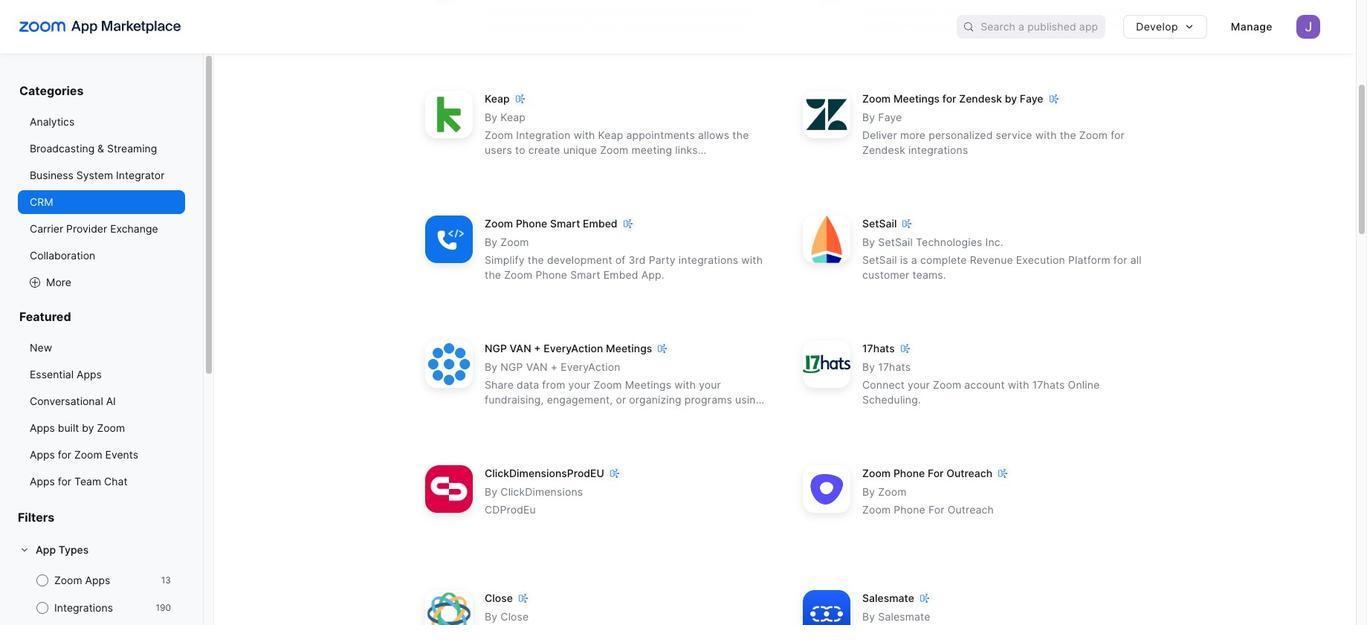 Task type: locate. For each thing, give the bounding box(es) containing it.
apps down app types dropdown button
[[85, 574, 110, 587]]

1 horizontal spatial a
[[1035, 19, 1041, 31]]

0 vertical spatial 17hats
[[863, 342, 895, 355]]

with
[[729, 4, 751, 17], [999, 4, 1020, 17], [574, 129, 595, 142], [1036, 129, 1057, 142], [742, 254, 763, 267], [675, 379, 696, 391], [1008, 379, 1030, 391]]

1 horizontal spatial zendesk
[[960, 92, 1003, 105]]

2 vertical spatial keap
[[598, 129, 624, 142]]

0 vertical spatial from
[[1006, 34, 1029, 46]]

keap up to
[[501, 111, 526, 124]]

phone up simplify
[[516, 217, 548, 230]]

integrations right party
[[679, 254, 739, 267]]

the right service
[[1060, 129, 1077, 142]]

keap up appointment
[[598, 129, 624, 142]]

clickdimensions
[[501, 486, 583, 499]]

streamline your workflows with the zoom phone for hubspot integration. click-to-dial a contact, save call logs, and access recordings from hubspot.
[[863, 4, 1132, 46]]

of inside by zoom simplify the development of 3rd party integrations with the zoom phone smart embed app.
[[616, 254, 626, 267]]

1 vertical spatial embed
[[604, 269, 639, 281]]

zoom inside by ngp van + everyaction share data from your zoom meetings with your fundraising, engagement, or organizing programs using ngp van + everyaction and zoom.
[[594, 379, 622, 391]]

and down hubspot
[[890, 34, 909, 46]]

0 vertical spatial by
[[1005, 92, 1018, 105]]

smart up development
[[550, 217, 580, 230]]

meeting down appointments
[[632, 144, 672, 156]]

apps for zoom events
[[30, 448, 138, 461]]

the inside by keap zoom integration with keap appointments allows the users to create unique zoom meeting links automatically when an appointment is created..
[[733, 129, 749, 142]]

3rd
[[629, 254, 646, 267]]

by inside by setsail technologies inc. setsail is a complete revenue execution platform for all customer teams.
[[863, 236, 876, 249]]

banner containing develop
[[0, 0, 1357, 54]]

meetings up more in the top of the page
[[894, 92, 940, 105]]

zoom phone smart embed
[[485, 217, 618, 230]]

close
[[485, 592, 513, 605], [501, 611, 529, 624]]

embed
[[583, 217, 618, 230], [604, 269, 639, 281]]

by ngp van + everyaction share data from your zoom meetings with your fundraising, engagement, or organizing programs using ngp van + everyaction and zoom.
[[485, 361, 763, 421]]

0 vertical spatial salesmate
[[863, 592, 915, 605]]

ai
[[106, 395, 116, 408]]

users
[[485, 144, 512, 156]]

a
[[1035, 19, 1041, 31], [912, 254, 918, 267]]

0 vertical spatial zendesk
[[960, 92, 1003, 105]]

1 vertical spatial and
[[890, 34, 909, 46]]

and inside by ngp van + everyaction share data from your zoom meetings with your fundraising, engagement, or organizing programs using ngp van + everyaction and zoom.
[[608, 409, 627, 421]]

your inside by 17hats connect your zoom account with 17hats online scheduling.
[[908, 379, 930, 391]]

apps up filters
[[30, 475, 55, 488]]

1 vertical spatial outreach
[[948, 504, 994, 516]]

outreach up by zoom zoom phone for outreach
[[947, 467, 993, 480]]

apps for apps for team chat
[[30, 475, 55, 488]]

2 vertical spatial meetings
[[625, 379, 672, 391]]

with inside by zoom simplify the development of 3rd party integrations with the zoom phone smart embed app.
[[742, 254, 763, 267]]

zendesk up by faye deliver more personalized service with the zoom for zendesk integrations
[[960, 92, 1003, 105]]

1 horizontal spatial is
[[901, 254, 909, 267]]

faye inside by faye deliver more personalized service with the zoom for zendesk integrations
[[879, 111, 902, 124]]

2 vertical spatial van
[[510, 409, 532, 421]]

outreach down the zoom phone for outreach
[[948, 504, 994, 516]]

0 vertical spatial ngp
[[485, 342, 507, 355]]

app
[[36, 544, 56, 556]]

by inside by ngp van + everyaction share data from your zoom meetings with your fundraising, engagement, or organizing programs using ngp van + everyaction and zoom.
[[485, 361, 498, 374]]

boost
[[634, 4, 663, 17]]

meetings inside by ngp van + everyaction share data from your zoom meetings with your fundraising, engagement, or organizing programs using ngp van + everyaction and zoom.
[[625, 379, 672, 391]]

with inside by faye deliver more personalized service with the zoom for zendesk integrations
[[1036, 129, 1057, 142]]

by for by clickdimensions cdprodeu
[[485, 486, 498, 499]]

of
[[579, 19, 589, 31], [616, 254, 626, 267]]

keap up users
[[485, 92, 510, 105]]

by zoom zoom phone for outreach
[[863, 486, 994, 516]]

create
[[529, 144, 561, 156]]

more
[[46, 276, 71, 289]]

more
[[901, 129, 926, 142]]

integrator
[[116, 169, 165, 181]]

apps
[[77, 368, 102, 381], [30, 422, 55, 434], [30, 448, 55, 461], [30, 475, 55, 488], [85, 574, 110, 587]]

events
[[105, 448, 138, 461]]

2 vertical spatial and
[[608, 409, 627, 421]]

broadcasting & streaming
[[30, 142, 157, 155]]

1 horizontal spatial by
[[1005, 92, 1018, 105]]

0 horizontal spatial of
[[579, 19, 589, 31]]

integration.
[[910, 19, 967, 31]]

van
[[510, 342, 532, 355], [526, 361, 548, 374], [510, 409, 532, 421]]

your right into
[[726, 19, 748, 31]]

by inside by 17hats connect your zoom account with 17hats online scheduling.
[[863, 361, 876, 374]]

phone down the zoom phone for outreach
[[894, 504, 926, 516]]

0 horizontal spatial zendesk
[[863, 144, 906, 156]]

by up service
[[1005, 92, 1018, 105]]

appointments
[[627, 129, 695, 142]]

details
[[668, 19, 701, 31]]

of left 3rd
[[616, 254, 626, 267]]

+ down ngp van + everyaction meetings
[[551, 361, 558, 374]]

meeting inside eliminate manual logging and boost productivity with automatic capture of zoom meeting details into your salesforce records
[[624, 19, 665, 31]]

outreach inside by zoom zoom phone for outreach
[[948, 504, 994, 516]]

faye up deliver
[[879, 111, 902, 124]]

integrations
[[909, 144, 969, 156], [679, 254, 739, 267]]

develop button
[[1124, 15, 1208, 39]]

for inside streamline your workflows with the zoom phone for hubspot integration. click-to-dial a contact, save call logs, and access recordings from hubspot.
[[1109, 4, 1123, 17]]

0 horizontal spatial a
[[912, 254, 918, 267]]

0 horizontal spatial integrations
[[679, 254, 739, 267]]

zendesk down deliver
[[863, 144, 906, 156]]

1 vertical spatial is
[[901, 254, 909, 267]]

click-
[[970, 19, 999, 31]]

apps left built
[[30, 422, 55, 434]]

from
[[1006, 34, 1029, 46], [542, 379, 566, 391]]

1 horizontal spatial from
[[1006, 34, 1029, 46]]

integration
[[516, 129, 571, 142]]

app.
[[642, 269, 665, 281]]

integrations down personalized
[[909, 144, 969, 156]]

banner
[[0, 0, 1357, 54]]

by for by zoom simplify the development of 3rd party integrations with the zoom phone smart embed app.
[[485, 236, 498, 249]]

programs
[[685, 394, 733, 406]]

capture
[[538, 19, 576, 31]]

for
[[1109, 4, 1123, 17], [943, 92, 957, 105], [1111, 129, 1125, 142], [1114, 254, 1128, 267], [58, 448, 71, 461], [58, 475, 71, 488]]

1 vertical spatial from
[[542, 379, 566, 391]]

0 horizontal spatial by
[[82, 422, 94, 434]]

1 horizontal spatial faye
[[1020, 92, 1044, 105]]

1 vertical spatial a
[[912, 254, 918, 267]]

apps for apps built by zoom
[[30, 422, 55, 434]]

and left the boost
[[613, 4, 631, 17]]

embed down 3rd
[[604, 269, 639, 281]]

your up scheduling.
[[908, 379, 930, 391]]

and inside eliminate manual logging and boost productivity with automatic capture of zoom meeting details into your salesforce records
[[613, 4, 631, 17]]

is up customer
[[901, 254, 909, 267]]

everyaction down ngp van + everyaction meetings
[[561, 361, 621, 374]]

all
[[1131, 254, 1142, 267]]

the right simplify
[[528, 254, 544, 267]]

meetings
[[894, 92, 940, 105], [606, 342, 653, 355], [625, 379, 672, 391]]

teams.
[[913, 269, 947, 281]]

meetings up organizing
[[625, 379, 672, 391]]

0 vertical spatial a
[[1035, 19, 1041, 31]]

0 vertical spatial meetings
[[894, 92, 940, 105]]

embed up development
[[583, 217, 618, 230]]

cdprodeu
[[485, 504, 536, 516]]

eliminate
[[485, 4, 530, 17]]

for down the zoom phone for outreach
[[929, 504, 945, 516]]

everyaction up engagement,
[[544, 342, 603, 355]]

is left created..
[[667, 159, 675, 171]]

1 vertical spatial salesmate
[[879, 611, 931, 624]]

1 horizontal spatial of
[[616, 254, 626, 267]]

by for by faye deliver more personalized service with the zoom for zendesk integrations
[[863, 111, 876, 124]]

zoom inside streamline your workflows with the zoom phone for hubspot integration. click-to-dial a contact, save call logs, and access recordings from hubspot.
[[1043, 4, 1071, 17]]

technologies
[[916, 236, 983, 249]]

faye
[[1020, 92, 1044, 105], [879, 111, 902, 124]]

0 vertical spatial for
[[928, 467, 944, 480]]

phone up save
[[1074, 4, 1106, 17]]

zendesk inside by faye deliver more personalized service with the zoom for zendesk integrations
[[863, 144, 906, 156]]

the right allows
[[733, 129, 749, 142]]

+
[[534, 342, 541, 355], [551, 361, 558, 374], [535, 409, 542, 421]]

1 vertical spatial meetings
[[606, 342, 653, 355]]

1 vertical spatial faye
[[879, 111, 902, 124]]

+ down fundraising,
[[535, 409, 542, 421]]

meetings up by ngp van + everyaction share data from your zoom meetings with your fundraising, engagement, or organizing programs using ngp van + everyaction and zoom.
[[606, 342, 653, 355]]

1 vertical spatial +
[[551, 361, 558, 374]]

to-
[[999, 19, 1014, 31]]

by inside by faye deliver more personalized service with the zoom for zendesk integrations
[[863, 111, 876, 124]]

apps down the apps built by zoom
[[30, 448, 55, 461]]

0 vertical spatial smart
[[550, 217, 580, 230]]

of down logging
[[579, 19, 589, 31]]

0 vertical spatial meeting
[[624, 19, 665, 31]]

1 vertical spatial smart
[[571, 269, 601, 281]]

1 vertical spatial everyaction
[[561, 361, 621, 374]]

your inside streamline your workflows with the zoom phone for hubspot integration. click-to-dial a contact, save call logs, and access recordings from hubspot.
[[919, 4, 941, 17]]

by inside by keap zoom integration with keap appointments allows the users to create unique zoom meeting links automatically when an appointment is created..
[[485, 111, 498, 124]]

0 vertical spatial of
[[579, 19, 589, 31]]

ngp
[[485, 342, 507, 355], [501, 361, 523, 374], [485, 409, 507, 421]]

0 vertical spatial integrations
[[909, 144, 969, 156]]

by inside by zoom zoom phone for outreach
[[863, 486, 876, 499]]

190
[[156, 602, 171, 614]]

service
[[996, 129, 1033, 142]]

your inside eliminate manual logging and boost productivity with automatic capture of zoom meeting details into your salesforce records
[[726, 19, 748, 31]]

0 vertical spatial everyaction
[[544, 342, 603, 355]]

1 vertical spatial integrations
[[679, 254, 739, 267]]

by right built
[[82, 422, 94, 434]]

+ up data
[[534, 342, 541, 355]]

0 horizontal spatial from
[[542, 379, 566, 391]]

personalized
[[929, 129, 993, 142]]

workflows
[[944, 4, 996, 17]]

zendesk
[[960, 92, 1003, 105], [863, 144, 906, 156]]

apps built by zoom
[[30, 422, 125, 434]]

crm link
[[18, 190, 185, 214]]

by inside by clickdimensions cdprodeu
[[485, 486, 498, 499]]

the up dial
[[1023, 4, 1040, 17]]

an
[[585, 159, 597, 171]]

0 vertical spatial faye
[[1020, 92, 1044, 105]]

0 horizontal spatial is
[[667, 159, 675, 171]]

and down or
[[608, 409, 627, 421]]

filters
[[18, 510, 55, 525]]

1 vertical spatial by
[[82, 422, 94, 434]]

Search text field
[[981, 16, 1106, 38]]

a right dial
[[1035, 19, 1041, 31]]

by for by 17hats connect your zoom account with 17hats online scheduling.
[[863, 361, 876, 374]]

from inside by ngp van + everyaction share data from your zoom meetings with your fundraising, engagement, or organizing programs using ngp van + everyaction and zoom.
[[542, 379, 566, 391]]

for up by zoom zoom phone for outreach
[[928, 467, 944, 480]]

by for by keap zoom integration with keap appointments allows the users to create unique zoom meeting links automatically when an appointment is created..
[[485, 111, 498, 124]]

by faye deliver more personalized service with the zoom for zendesk integrations
[[863, 111, 1125, 156]]

contact,
[[1044, 19, 1085, 31]]

conversational ai
[[30, 395, 116, 408]]

or
[[616, 394, 626, 406]]

records
[[541, 34, 579, 46]]

meeting down the boost
[[624, 19, 665, 31]]

logging
[[573, 4, 610, 17]]

1 horizontal spatial integrations
[[909, 144, 969, 156]]

faye up service
[[1020, 92, 1044, 105]]

meeting inside by keap zoom integration with keap appointments allows the users to create unique zoom meeting links automatically when an appointment is created..
[[632, 144, 672, 156]]

party
[[649, 254, 676, 267]]

with inside by 17hats connect your zoom account with 17hats online scheduling.
[[1008, 379, 1030, 391]]

and inside streamline your workflows with the zoom phone for hubspot integration. click-to-dial a contact, save call logs, and access recordings from hubspot.
[[890, 34, 909, 46]]

a up teams.
[[912, 254, 918, 267]]

outreach
[[947, 467, 993, 480], [948, 504, 994, 516]]

smart down development
[[571, 269, 601, 281]]

zoom inside eliminate manual logging and boost productivity with automatic capture of zoom meeting details into your salesforce records
[[593, 19, 621, 31]]

0 vertical spatial and
[[613, 4, 631, 17]]

from right data
[[542, 379, 566, 391]]

2 vertical spatial setsail
[[863, 254, 898, 267]]

apps for team chat
[[30, 475, 128, 488]]

phone down development
[[536, 269, 568, 281]]

for inside by faye deliver more personalized service with the zoom for zendesk integrations
[[1111, 129, 1125, 142]]

1 vertical spatial of
[[616, 254, 626, 267]]

customer
[[863, 269, 910, 281]]

everyaction down engagement,
[[545, 409, 605, 421]]

0 vertical spatial is
[[667, 159, 675, 171]]

apps down new link
[[77, 368, 102, 381]]

0 horizontal spatial faye
[[879, 111, 902, 124]]

1 vertical spatial for
[[929, 504, 945, 516]]

0 vertical spatial embed
[[583, 217, 618, 230]]

with inside streamline your workflows with the zoom phone for hubspot integration. click-to-dial a contact, save call logs, and access recordings from hubspot.
[[999, 4, 1020, 17]]

1 vertical spatial zendesk
[[863, 144, 906, 156]]

simplify
[[485, 254, 525, 267]]

1 vertical spatial meeting
[[632, 144, 672, 156]]

by inside by zoom simplify the development of 3rd party integrations with the zoom phone smart embed app.
[[485, 236, 498, 249]]

from down dial
[[1006, 34, 1029, 46]]

business
[[30, 169, 74, 181]]

phone inside by zoom simplify the development of 3rd party integrations with the zoom phone smart embed app.
[[536, 269, 568, 281]]

automatic
[[485, 19, 535, 31]]

setsail
[[863, 217, 897, 230], [879, 236, 913, 249], [863, 254, 898, 267]]

and
[[613, 4, 631, 17], [890, 34, 909, 46], [608, 409, 627, 421]]

account
[[965, 379, 1005, 391]]

your up integration.
[[919, 4, 941, 17]]

team
[[74, 475, 101, 488]]



Task type: vqa. For each thing, say whether or not it's contained in the screenshot.


Task type: describe. For each thing, give the bounding box(es) containing it.
by zoom simplify the development of 3rd party integrations with the zoom phone smart embed app.
[[485, 236, 763, 281]]

recordings
[[950, 34, 1003, 46]]

broadcasting
[[30, 142, 95, 155]]

with inside by keap zoom integration with keap appointments allows the users to create unique zoom meeting links automatically when an appointment is created..
[[574, 129, 595, 142]]

streaming
[[107, 142, 157, 155]]

is inside by setsail technologies inc. setsail is a complete revenue execution platform for all customer teams.
[[901, 254, 909, 267]]

appointment
[[600, 159, 664, 171]]

exchange
[[110, 222, 158, 235]]

hubspot
[[863, 19, 907, 31]]

13
[[161, 575, 171, 586]]

0 vertical spatial close
[[485, 592, 513, 605]]

deliver
[[863, 129, 898, 142]]

with inside by ngp van + everyaction share data from your zoom meetings with your fundraising, engagement, or organizing programs using ngp van + everyaction and zoom.
[[675, 379, 696, 391]]

collaboration link
[[18, 244, 185, 268]]

conversational
[[30, 395, 103, 408]]

data
[[517, 379, 539, 391]]

zoom inside by faye deliver more personalized service with the zoom for zendesk integrations
[[1080, 129, 1108, 142]]

carrier
[[30, 222, 63, 235]]

provider
[[66, 222, 107, 235]]

2 vertical spatial 17hats
[[1033, 379, 1065, 391]]

platform
[[1069, 254, 1111, 267]]

manage button
[[1220, 15, 1285, 39]]

dial
[[1014, 19, 1032, 31]]

a inside by setsail technologies inc. setsail is a complete revenue execution platform for all customer teams.
[[912, 254, 918, 267]]

integrations inside by faye deliver more personalized service with the zoom for zendesk integrations
[[909, 144, 969, 156]]

by for by salesmate
[[863, 611, 876, 624]]

categories button
[[18, 83, 185, 110]]

zoom phone for outreach
[[863, 467, 993, 480]]

1 vertical spatial ngp
[[501, 361, 523, 374]]

eliminate manual logging and boost productivity with automatic capture of zoom meeting details into your salesforce records
[[485, 4, 751, 46]]

1 vertical spatial van
[[526, 361, 548, 374]]

business system integrator
[[30, 169, 165, 181]]

by clickdimensions cdprodeu
[[485, 486, 583, 516]]

app types
[[36, 544, 89, 556]]

business system integrator link
[[18, 164, 185, 187]]

by 17hats connect your zoom account with 17hats online scheduling.
[[863, 361, 1100, 406]]

hubspot.
[[1032, 34, 1079, 46]]

0 vertical spatial van
[[510, 342, 532, 355]]

integrations inside by zoom simplify the development of 3rd party integrations with the zoom phone smart embed app.
[[679, 254, 739, 267]]

by for by close
[[485, 611, 498, 624]]

into
[[704, 19, 723, 31]]

your up "programs"
[[699, 379, 721, 391]]

logs,
[[863, 34, 887, 46]]

save
[[1088, 19, 1112, 31]]

app types button
[[18, 538, 185, 562]]

zoom inside by 17hats connect your zoom account with 17hats online scheduling.
[[933, 379, 962, 391]]

allows
[[698, 129, 730, 142]]

clickdimensionsprodeu
[[485, 467, 605, 480]]

unique
[[564, 144, 597, 156]]

featured button
[[18, 309, 185, 336]]

0 vertical spatial outreach
[[947, 467, 993, 480]]

is inside by keap zoom integration with keap appointments allows the users to create unique zoom meeting links automatically when an appointment is created..
[[667, 159, 675, 171]]

zoom apps
[[54, 574, 110, 587]]

with inside eliminate manual logging and boost productivity with automatic capture of zoom meeting details into your salesforce records
[[729, 4, 751, 17]]

embed inside by zoom simplify the development of 3rd party integrations with the zoom phone smart embed app.
[[604, 269, 639, 281]]

revenue
[[970, 254, 1014, 267]]

1 vertical spatial 17hats
[[879, 361, 911, 374]]

for inside by zoom zoom phone for outreach
[[929, 504, 945, 516]]

zoom meetings for zendesk by faye
[[863, 92, 1044, 105]]

the down simplify
[[485, 269, 501, 281]]

smart inside by zoom simplify the development of 3rd party integrations with the zoom phone smart embed app.
[[571, 269, 601, 281]]

by for by setsail technologies inc. setsail is a complete revenue execution platform for all customer teams.
[[863, 236, 876, 249]]

productivity
[[666, 4, 726, 17]]

conversational ai link
[[18, 390, 185, 414]]

from inside streamline your workflows with the zoom phone for hubspot integration. click-to-dial a contact, save call logs, and access recordings from hubspot.
[[1006, 34, 1029, 46]]

2 vertical spatial ngp
[[485, 409, 507, 421]]

the inside streamline your workflows with the zoom phone for hubspot integration. click-to-dial a contact, save call logs, and access recordings from hubspot.
[[1023, 4, 1040, 17]]

scheduling.
[[863, 394, 921, 406]]

by for by ngp van + everyaction share data from your zoom meetings with your fundraising, engagement, or organizing programs using ngp van + everyaction and zoom.
[[485, 361, 498, 374]]

broadcasting & streaming link
[[18, 137, 185, 161]]

when
[[555, 159, 582, 171]]

created..
[[678, 159, 722, 171]]

essential apps
[[30, 368, 102, 381]]

0 vertical spatial keap
[[485, 92, 510, 105]]

collaboration
[[30, 249, 95, 262]]

1 vertical spatial keap
[[501, 111, 526, 124]]

execution
[[1017, 254, 1066, 267]]

2 vertical spatial +
[[535, 409, 542, 421]]

phone up by zoom zoom phone for outreach
[[894, 467, 925, 480]]

0 vertical spatial +
[[534, 342, 541, 355]]

online
[[1068, 379, 1100, 391]]

streamline your workflows with the zoom phone for hubspot integration. click-to-dial a contact, save call logs, and access recordings from hubspot. link
[[794, 0, 1154, 67]]

search a published app element
[[957, 15, 1106, 39]]

ngp van + everyaction meetings
[[485, 342, 653, 355]]

to
[[515, 144, 526, 156]]

types
[[59, 544, 89, 556]]

system
[[76, 169, 113, 181]]

by for by zoom zoom phone for outreach
[[863, 486, 876, 499]]

your up engagement,
[[569, 379, 591, 391]]

development
[[547, 254, 613, 267]]

call
[[1115, 19, 1132, 31]]

eliminate manual logging and boost productivity with automatic capture of zoom meeting details into your salesforce records link
[[417, 0, 776, 67]]

integrations
[[54, 602, 113, 614]]

the inside by faye deliver more personalized service with the zoom for zendesk integrations
[[1060, 129, 1077, 142]]

1 vertical spatial setsail
[[879, 236, 913, 249]]

using
[[736, 394, 763, 406]]

fundraising,
[[485, 394, 544, 406]]

for inside by setsail technologies inc. setsail is a complete revenue execution platform for all customer teams.
[[1114, 254, 1128, 267]]

&
[[98, 142, 104, 155]]

manage
[[1232, 20, 1273, 33]]

apps for team chat link
[[18, 470, 185, 494]]

new
[[30, 341, 52, 354]]

phone inside by zoom zoom phone for outreach
[[894, 504, 926, 516]]

analytics
[[30, 115, 75, 128]]

0 vertical spatial setsail
[[863, 217, 897, 230]]

2 vertical spatial everyaction
[[545, 409, 605, 421]]

a inside streamline your workflows with the zoom phone for hubspot integration. click-to-dial a contact, save call logs, and access recordings from hubspot.
[[1035, 19, 1041, 31]]

1 vertical spatial close
[[501, 611, 529, 624]]

new link
[[18, 336, 185, 360]]

organizing
[[629, 394, 682, 406]]

phone inside streamline your workflows with the zoom phone for hubspot integration. click-to-dial a contact, save call logs, and access recordings from hubspot.
[[1074, 4, 1106, 17]]

access
[[912, 34, 947, 46]]

carrier provider exchange link
[[18, 217, 185, 241]]

essential apps link
[[18, 363, 185, 387]]

zoom.
[[630, 409, 661, 421]]

apps built by zoom link
[[18, 417, 185, 440]]

analytics link
[[18, 110, 185, 134]]

apps for apps for zoom events
[[30, 448, 55, 461]]

of inside eliminate manual logging and boost productivity with automatic capture of zoom meeting details into your salesforce records
[[579, 19, 589, 31]]

streamline
[[863, 4, 916, 17]]

by salesmate
[[863, 611, 931, 624]]



